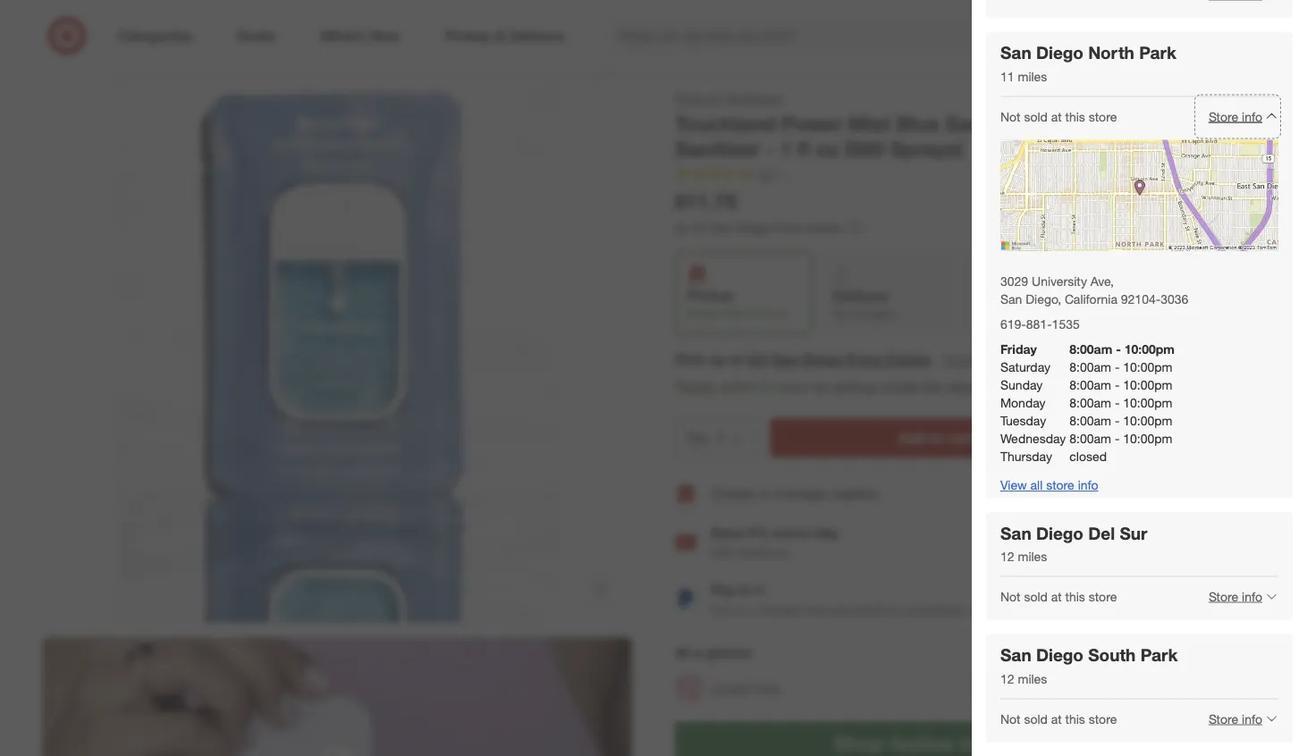 Task type: vqa. For each thing, say whether or not it's contained in the screenshot.
'AVE,'
yes



Task type: locate. For each thing, give the bounding box(es) containing it.
1 vertical spatial this
[[1066, 589, 1086, 605]]

not for san diego north park
[[1001, 109, 1021, 124]]

advertisement region
[[675, 723, 1265, 757]]

hydrating
[[1073, 111, 1168, 136]]

store right $1,500.00
[[1089, 589, 1117, 605]]

within down up
[[720, 378, 758, 396]]

not right of
[[1001, 589, 1021, 605]]

1 vertical spatial park
[[1141, 645, 1178, 666]]

miles up $1,500.00
[[1018, 549, 1047, 564]]

0 vertical spatial ready
[[687, 307, 717, 320]]

sold for san diego north park
[[1024, 109, 1048, 124]]

shop
[[675, 90, 705, 106]]

5 8:00am from the top
[[1070, 413, 1112, 429]]

22
[[1070, 307, 1082, 320]]

sold
[[1024, 109, 1048, 124], [1024, 589, 1048, 605], [1024, 711, 1048, 727]]

3 miles from the top
[[1018, 671, 1047, 687]]

1 vertical spatial a
[[1141, 713, 1149, 730]]

a right at
[[694, 644, 702, 661]]

1 horizontal spatial price
[[846, 350, 882, 368]]

store for san diego del sur
[[1089, 589, 1117, 605]]

0 horizontal spatial 2
[[752, 307, 758, 320]]

12 inside "san diego south park 12 miles"
[[1001, 671, 1015, 687]]

vegan button
[[974, 669, 1044, 708]]

store down san diego north park 11 miles
[[1089, 109, 1117, 124]]

pickup
[[687, 286, 733, 304]]

diego for san diego north park
[[1036, 43, 1084, 63]]

blue
[[896, 111, 940, 136]]

all for info
[[1031, 477, 1043, 493]]

3 8:00am - 10:00pm from the top
[[1070, 377, 1173, 393]]

south
[[1089, 645, 1136, 666]]

4 8:00am from the top
[[1070, 395, 1112, 411]]

3 8:00am from the top
[[1070, 377, 1112, 393]]

sold right of
[[1024, 589, 1048, 605]]

create
[[711, 485, 754, 502]]

pick up at uc san diego price center
[[675, 350, 932, 368]]

san
[[1001, 43, 1032, 63], [711, 219, 733, 235], [1001, 291, 1022, 307], [772, 350, 798, 368], [1001, 523, 1032, 544], [1001, 645, 1032, 666]]

not
[[1001, 109, 1021, 124], [833, 308, 850, 321], [1001, 589, 1021, 605], [1001, 711, 1021, 727]]

miles inside san diego north park 11 miles
[[1018, 68, 1047, 84]]

0 vertical spatial sold
[[1024, 109, 1048, 124]]

sprays)
[[890, 137, 963, 162]]

1 horizontal spatial 4
[[756, 582, 764, 599]]

price
[[773, 219, 801, 235], [846, 350, 882, 368]]

0 horizontal spatial price
[[773, 219, 801, 235]]

in down redcard
[[740, 582, 752, 599]]

1 vertical spatial miles
[[1018, 549, 1047, 564]]

3 store info from the top
[[1209, 711, 1263, 727]]

tuesday
[[1001, 413, 1046, 429]]

all inside "shop all touchland touchland power mist blue sandalwood hydrating hand sanitizer - 1 fl oz (500 sprays)"
[[708, 90, 721, 106]]

a right with
[[1141, 713, 1149, 730]]

0 vertical spatial not sold at this store
[[1001, 109, 1117, 124]]

hours down pick up at uc san diego price center
[[773, 378, 809, 396]]

- inside "shop all touchland touchland power mist blue sandalwood hydrating hand sanitizer - 1 fl oz (500 sprays)"
[[766, 137, 775, 162]]

4 left interest- in the right of the page
[[748, 603, 755, 618]]

3 sold from the top
[[1024, 711, 1048, 727]]

uc down the $11.79
[[689, 219, 707, 235]]

3029
[[1001, 274, 1029, 289]]

1 within from the top
[[720, 307, 749, 320]]

center
[[805, 219, 843, 235], [886, 350, 932, 368]]

2 vertical spatial store info button
[[1197, 700, 1279, 739]]

2 store from the top
[[1209, 589, 1239, 605]]

miles right 11
[[1018, 68, 1047, 84]]

not sold at this store down san diego north park 11 miles
[[1001, 109, 1117, 124]]

touchland power mist blue sandalwood hydrating hand sanitizer - 1 fl oz (500 sprays), 1 of 14 image
[[42, 33, 632, 623]]

all inside dialog
[[1031, 477, 1043, 493]]

1 vertical spatial uc
[[747, 350, 768, 368]]

0 vertical spatial miles
[[1018, 68, 1047, 84]]

2 vertical spatial this
[[1066, 711, 1086, 727]]

0 vertical spatial 4
[[756, 582, 764, 599]]

touchland
[[724, 90, 781, 106], [675, 111, 776, 136]]

1 this from the top
[[1066, 109, 1086, 124]]

oz
[[816, 137, 838, 162]]

1 8:00am from the top
[[1070, 342, 1113, 357]]

store info for san diego north park
[[1209, 109, 1263, 124]]

1 sold from the top
[[1024, 109, 1048, 124]]

friday
[[1001, 342, 1037, 357]]

power
[[781, 111, 843, 136]]

all
[[708, 90, 721, 106], [1031, 477, 1043, 493]]

- for sunday
[[1115, 377, 1120, 393]]

1 vertical spatial 4
[[748, 603, 755, 618]]

at left chat
[[1051, 711, 1062, 727]]

$30.00-
[[983, 603, 1025, 618]]

1 horizontal spatial a
[[1141, 713, 1149, 730]]

miles down $1,500.00
[[1018, 671, 1047, 687]]

search button
[[1041, 16, 1084, 59]]

1 vertical spatial not sold at this store
[[1001, 589, 1117, 605]]

10:00pm for monday
[[1123, 395, 1173, 411]]

8:00am - 10:00pm for tuesday
[[1070, 413, 1173, 429]]

store info button for san diego south park
[[1197, 700, 1279, 739]]

add
[[899, 429, 926, 447]]

sold down vegan
[[1024, 711, 1048, 727]]

0 horizontal spatial 4
[[748, 603, 755, 618]]

check other stores
[[943, 352, 1050, 367]]

3 store info button from the top
[[1197, 700, 1279, 739]]

not inside delivery not available
[[833, 308, 850, 321]]

not down vegan button
[[1001, 711, 1021, 727]]

1 horizontal spatial 2
[[761, 378, 769, 396]]

pay up glance
[[711, 603, 732, 618]]

in
[[1249, 487, 1257, 500], [740, 582, 752, 599], [735, 603, 745, 618]]

2 miles from the top
[[1018, 549, 1047, 564]]

2 8:00am from the top
[[1070, 359, 1112, 375]]

in right sign
[[1249, 487, 1257, 500]]

8:00am for friday
[[1070, 342, 1113, 357]]

san down 3029
[[1001, 291, 1022, 307]]

1 miles from the top
[[1018, 68, 1047, 84]]

price down 93
[[773, 219, 801, 235]]

not sold at this store down "san diego del sur 12 miles" on the right of page
[[1001, 589, 1117, 605]]

shipping get it by wed, nov 22
[[978, 286, 1082, 320]]

not down 11
[[1001, 109, 1021, 124]]

10:00pm for saturday
[[1123, 359, 1173, 375]]

at down san diego north park 11 miles
[[1051, 109, 1062, 124]]

sunday
[[1001, 377, 1043, 393]]

92104-
[[1121, 291, 1161, 307]]

5%
[[748, 525, 769, 542]]

2 8:00am - 10:00pm from the top
[[1070, 359, 1173, 375]]

center up the "delivery" at the top of the page
[[805, 219, 843, 235]]

diego
[[1036, 43, 1084, 63], [736, 219, 769, 235], [802, 350, 842, 368], [1036, 523, 1084, 544], [1036, 645, 1084, 666]]

glance
[[706, 644, 752, 661]]

- for friday
[[1116, 342, 1121, 357]]

0 horizontal spatial uc
[[689, 219, 707, 235]]

1 vertical spatial touchland
[[675, 111, 776, 136]]

san diego del sur 12 miles
[[1001, 523, 1148, 564]]

miles inside "san diego del sur 12 miles"
[[1018, 549, 1047, 564]]

4 8:00am - 10:00pm from the top
[[1070, 395, 1173, 411]]

hours inside pickup ready within 2 hours
[[760, 307, 788, 320]]

1 12 from the top
[[1001, 549, 1015, 564]]

sandalwood
[[946, 111, 1067, 136]]

center up inside
[[886, 350, 932, 368]]

diego left the 'del'
[[1036, 523, 1084, 544]]

ready down pick
[[675, 378, 716, 396]]

1 vertical spatial store info button
[[1197, 577, 1279, 617]]

2 pay from the top
[[711, 603, 732, 618]]

2 this from the top
[[1066, 589, 1086, 605]]

2 store info button from the top
[[1197, 577, 1279, 617]]

every
[[773, 525, 810, 542]]

park right north
[[1139, 43, 1177, 63]]

12
[[1001, 549, 1015, 564], [1001, 671, 1015, 687]]

pay down the with
[[711, 582, 736, 599]]

in inside button
[[1249, 487, 1257, 500]]

this for north
[[1066, 109, 1086, 124]]

store for san diego north park
[[1089, 109, 1117, 124]]

wed,
[[1021, 307, 1045, 320]]

this left with
[[1066, 711, 1086, 727]]

at right $30.00-
[[1051, 589, 1062, 605]]

3 not sold at this store from the top
[[1001, 711, 1117, 727]]

0 vertical spatial 2
[[752, 307, 758, 320]]

1 vertical spatial in
[[740, 582, 752, 599]]

store map and hours for san diego mission valley image
[[1263, 0, 1278, 2]]

not sold at this store down vegan
[[1001, 711, 1117, 727]]

2 vertical spatial store info
[[1209, 711, 1263, 727]]

1 vertical spatial center
[[886, 350, 932, 368]]

not sold at this store
[[1001, 109, 1117, 124], [1001, 589, 1117, 605], [1001, 711, 1117, 727]]

4 up interest- in the right of the page
[[756, 582, 764, 599]]

11
[[1001, 68, 1015, 84]]

within
[[720, 307, 749, 320], [720, 378, 758, 396]]

0 vertical spatial touchland
[[724, 90, 781, 106]]

diego down $1,500.00
[[1036, 645, 1084, 666]]

12 for san diego south park
[[1001, 671, 1015, 687]]

1 store info button from the top
[[1197, 97, 1279, 136]]

2 sold from the top
[[1024, 589, 1048, 605]]

1 not sold at this store from the top
[[1001, 109, 1117, 124]]

not for san diego del sur
[[1001, 589, 1021, 605]]

2 inside pickup ready within 2 hours
[[752, 307, 758, 320]]

not down the "delivery" at the top of the page
[[833, 308, 850, 321]]

0 horizontal spatial all
[[708, 90, 721, 106]]

1 vertical spatial 12
[[1001, 671, 1015, 687]]

8:00am - 10:00pm for sunday
[[1070, 377, 1173, 393]]

2 12 from the top
[[1001, 671, 1015, 687]]

12 inside "san diego del sur 12 miles"
[[1001, 549, 1015, 564]]

4
[[756, 582, 764, 599], [748, 603, 755, 618]]

1
[[781, 137, 792, 162]]

3 this from the top
[[1066, 711, 1086, 727]]

1 vertical spatial pay
[[711, 603, 732, 618]]

miles inside "san diego south park 12 miles"
[[1018, 671, 1047, 687]]

3 store from the top
[[1209, 711, 1239, 727]]

8:00am for saturday
[[1070, 359, 1112, 375]]

sign in button
[[1213, 479, 1265, 508]]

12 up $30.00-
[[1001, 549, 1015, 564]]

payments
[[831, 603, 886, 618]]

-
[[766, 137, 775, 162], [1116, 342, 1121, 357], [1115, 359, 1120, 375], [1115, 377, 1120, 393], [1115, 395, 1120, 411], [1115, 413, 1120, 429], [1115, 431, 1120, 447]]

in left interest- in the right of the page
[[735, 603, 745, 618]]

save 5% every day with redcard
[[711, 525, 839, 561]]

1 vertical spatial store info
[[1209, 589, 1263, 605]]

dialog
[[972, 0, 1307, 757]]

store info button for san diego del sur
[[1197, 577, 1279, 617]]

view
[[1001, 477, 1027, 493]]

san up vegan button
[[1001, 645, 1032, 666]]

2 up pick up at uc san diego price center
[[752, 307, 758, 320]]

sanitizer
[[675, 137, 761, 162]]

diego inside san diego north park 11 miles
[[1036, 43, 1084, 63]]

at for san diego north park
[[1051, 109, 1062, 124]]

1 horizontal spatial all
[[1031, 477, 1043, 493]]

1 store from the top
[[1209, 109, 1239, 124]]

all right shop
[[708, 90, 721, 106]]

chat with a beauty consultant button
[[1026, 701, 1300, 742]]

this for south
[[1066, 711, 1086, 727]]

delivery not available
[[833, 287, 895, 321]]

- for tuesday
[[1115, 413, 1120, 429]]

sold for san diego south park
[[1024, 711, 1048, 727]]

at
[[1051, 109, 1062, 124], [675, 219, 686, 235], [730, 350, 743, 368], [1051, 589, 1062, 605], [1051, 711, 1062, 727]]

price up pickup
[[846, 350, 882, 368]]

this down "san diego del sur 12 miles" on the right of page
[[1066, 589, 1086, 605]]

0 vertical spatial all
[[708, 90, 721, 106]]

this down san diego north park 11 miles
[[1066, 109, 1086, 124]]

12 down $30.00-
[[1001, 671, 1015, 687]]

0 vertical spatial in
[[1249, 487, 1257, 500]]

san inside "san diego del sur 12 miles"
[[1001, 523, 1032, 544]]

1 vertical spatial within
[[720, 378, 758, 396]]

touchland up '1'
[[724, 90, 781, 106]]

info
[[1242, 109, 1263, 124], [1078, 477, 1099, 493], [1242, 589, 1263, 605], [1242, 711, 1263, 727]]

manage
[[775, 485, 826, 502]]

5 8:00am - 10:00pm from the top
[[1070, 413, 1173, 429]]

up
[[709, 350, 726, 368]]

1 vertical spatial 2
[[761, 378, 769, 396]]

san inside "san diego south park 12 miles"
[[1001, 645, 1032, 666]]

touchland up sanitizer
[[675, 111, 776, 136]]

uc right up
[[747, 350, 768, 368]]

diego inside "san diego del sur 12 miles"
[[1036, 523, 1084, 544]]

1 horizontal spatial uc
[[747, 350, 768, 368]]

1 store info from the top
[[1209, 109, 1263, 124]]

this for del
[[1066, 589, 1086, 605]]

miles for san diego north park
[[1018, 68, 1047, 84]]

nov
[[1048, 307, 1067, 320]]

1 vertical spatial all
[[1031, 477, 1043, 493]]

park right "south"
[[1141, 645, 1178, 666]]

2 not sold at this store from the top
[[1001, 589, 1117, 605]]

sold down san diego north park 11 miles
[[1024, 109, 1048, 124]]

thursday
[[1001, 449, 1052, 464]]

at right up
[[730, 350, 743, 368]]

hours
[[760, 307, 788, 320], [773, 378, 809, 396]]

1 vertical spatial store
[[1209, 589, 1239, 605]]

ready down pickup
[[687, 307, 717, 320]]

store down "san diego south park 12 miles"
[[1089, 711, 1117, 727]]

0 vertical spatial 12
[[1001, 549, 1015, 564]]

0 vertical spatial within
[[720, 307, 749, 320]]

on
[[889, 603, 903, 618]]

2 vertical spatial miles
[[1018, 671, 1047, 687]]

10:00pm
[[1125, 342, 1175, 357], [1123, 359, 1173, 375], [1123, 377, 1173, 393], [1123, 395, 1173, 411], [1123, 413, 1173, 429], [1123, 431, 1173, 447]]

park inside "san diego south park 12 miles"
[[1141, 645, 1178, 666]]

san down view
[[1001, 523, 1032, 544]]

1 8:00am - 10:00pm from the top
[[1070, 342, 1175, 357]]

hours up pick up at uc san diego price center
[[760, 307, 788, 320]]

881-
[[1026, 317, 1052, 332]]

cruelty
[[711, 681, 751, 696]]

1 vertical spatial sold
[[1024, 589, 1048, 605]]

check
[[943, 352, 979, 367]]

the
[[923, 378, 943, 396]]

park inside san diego north park 11 miles
[[1139, 43, 1177, 63]]

0 vertical spatial store info button
[[1197, 97, 1279, 136]]

0 vertical spatial store info
[[1209, 109, 1263, 124]]

0 vertical spatial center
[[805, 219, 843, 235]]

san up 11
[[1001, 43, 1032, 63]]

within down pickup
[[720, 307, 749, 320]]

1 pay from the top
[[711, 582, 736, 599]]

0 horizontal spatial center
[[805, 219, 843, 235]]

2 vertical spatial store
[[1209, 711, 1239, 727]]

shipping
[[978, 286, 1037, 304]]

0 vertical spatial pay
[[711, 582, 736, 599]]

not for san diego south park
[[1001, 711, 1021, 727]]

2 vertical spatial not sold at this store
[[1001, 711, 1117, 727]]

within inside pickup ready within 2 hours
[[720, 307, 749, 320]]

check other stores button
[[942, 350, 1051, 370]]

diego inside "san diego south park 12 miles"
[[1036, 645, 1084, 666]]

8:00am - 10:00pm for saturday
[[1070, 359, 1173, 375]]

0 horizontal spatial a
[[694, 644, 702, 661]]

0 vertical spatial hours
[[760, 307, 788, 320]]

store
[[1209, 109, 1239, 124], [1209, 589, 1239, 605], [1209, 711, 1239, 727]]

2 store info from the top
[[1209, 589, 1263, 605]]

at for san diego del sur
[[1051, 589, 1062, 605]]

0 vertical spatial this
[[1066, 109, 1086, 124]]

0 vertical spatial store
[[1209, 109, 1239, 124]]

diego left north
[[1036, 43, 1084, 63]]

0 vertical spatial park
[[1139, 43, 1177, 63]]

ready
[[687, 307, 717, 320], [675, 378, 716, 396]]

at down the $11.79
[[675, 219, 686, 235]]

all right view
[[1031, 477, 1043, 493]]

2 vertical spatial sold
[[1024, 711, 1048, 727]]

2 down pick up at uc san diego price center
[[761, 378, 769, 396]]

3029 university ave, san diego, california 92104-3036
[[1001, 274, 1189, 307]]



Task type: describe. For each thing, give the bounding box(es) containing it.
pick
[[675, 350, 705, 368]]

1 vertical spatial ready
[[675, 378, 716, 396]]

california
[[1065, 291, 1118, 307]]

park for san diego north park
[[1139, 43, 1177, 63]]

619-881-1535
[[1001, 317, 1080, 332]]

info for san diego south park
[[1242, 711, 1263, 727]]

other
[[983, 352, 1012, 367]]

chat
[[1072, 713, 1104, 730]]

fl
[[798, 137, 810, 162]]

it
[[998, 307, 1004, 320]]

store down the "check"
[[947, 378, 980, 396]]

cruelty free
[[711, 681, 780, 696]]

diego for san diego del sur
[[1036, 523, 1084, 544]]

miles for san diego south park
[[1018, 671, 1047, 687]]

view all store info
[[1001, 477, 1099, 493]]

10:00pm for sunday
[[1123, 377, 1173, 393]]

8:00am - 10:00pm for friday
[[1070, 342, 1175, 357]]

1535
[[1052, 317, 1080, 332]]

saturday
[[1001, 359, 1051, 375]]

beauty
[[1153, 713, 1201, 730]]

3036
[[1161, 291, 1189, 307]]

not sold at this store for del
[[1001, 589, 1117, 605]]

not sold at this store for south
[[1001, 711, 1117, 727]]

0 vertical spatial a
[[694, 644, 702, 661]]

2 vertical spatial in
[[735, 603, 745, 618]]

chat with a beauty consultant
[[1072, 713, 1280, 730]]

park for san diego south park
[[1141, 645, 1178, 666]]

10:00pm for tuesday
[[1123, 413, 1173, 429]]

san down the $11.79
[[711, 219, 733, 235]]

registry
[[830, 485, 878, 502]]

store down the closed
[[1046, 477, 1075, 493]]

sign in
[[1225, 487, 1257, 500]]

619-
[[1001, 317, 1026, 332]]

day
[[814, 525, 839, 542]]

university
[[1032, 274, 1087, 289]]

all for touchland
[[708, 90, 721, 106]]

or
[[758, 485, 771, 502]]

8:00am for tuesday
[[1070, 413, 1112, 429]]

pickup
[[834, 378, 877, 396]]

save
[[711, 525, 744, 542]]

san inside san diego north park 11 miles
[[1001, 43, 1032, 63]]

0 vertical spatial price
[[773, 219, 801, 235]]

ave,
[[1091, 274, 1114, 289]]

What can we help you find? suggestions appear below search field
[[608, 16, 1053, 55]]

3029 university ave, san diego, california 92104-3036 map image
[[1001, 140, 1279, 251]]

monday
[[1001, 395, 1046, 411]]

at uc san diego price center
[[675, 219, 843, 235]]

purchases
[[907, 603, 965, 618]]

closed
[[1070, 449, 1107, 464]]

1 vertical spatial hours
[[773, 378, 809, 396]]

to
[[930, 429, 944, 447]]

available
[[853, 308, 895, 321]]

wednesday 8:00am - 10:00pm
[[1001, 431, 1173, 447]]

pay in 4 pay in 4 interest-free payments on purchases of $30.00-$1,500.00
[[711, 582, 1080, 618]]

store info for san diego del sur
[[1209, 589, 1263, 605]]

8:00am for sunday
[[1070, 377, 1112, 393]]

san diego north park 11 miles
[[1001, 43, 1177, 84]]

ready inside pickup ready within 2 hours
[[687, 307, 717, 320]]

miles for san diego del sur
[[1018, 549, 1047, 564]]

sur
[[1120, 523, 1148, 544]]

store for san diego south park
[[1089, 711, 1117, 727]]

vegan
[[1010, 681, 1044, 696]]

hand
[[1174, 111, 1225, 136]]

san up ready within 2 hours for pickup inside the store
[[772, 350, 798, 368]]

cart
[[948, 429, 976, 447]]

dialog containing san diego north park
[[972, 0, 1307, 757]]

store for san diego south park
[[1209, 711, 1239, 727]]

store info button for san diego north park
[[1197, 97, 1279, 136]]

wednesday
[[1001, 431, 1066, 447]]

8:00am - 10:00pm for monday
[[1070, 395, 1173, 411]]

diego for san diego south park
[[1036, 645, 1084, 666]]

10:00pm for friday
[[1125, 342, 1175, 357]]

- for saturday
[[1115, 359, 1120, 375]]

at
[[675, 644, 690, 661]]

store for san diego north park
[[1209, 109, 1239, 124]]

at for san diego south park
[[1051, 711, 1062, 727]]

san inside 3029 university ave, san diego, california 92104-3036
[[1001, 291, 1022, 307]]

- for monday
[[1115, 395, 1120, 411]]

sold for san diego del sur
[[1024, 589, 1048, 605]]

$1,500.00
[[1025, 603, 1080, 618]]

info for san diego north park
[[1242, 109, 1263, 124]]

redcard
[[739, 545, 789, 561]]

free
[[805, 603, 827, 618]]

2 within from the top
[[720, 378, 758, 396]]

93 link
[[675, 166, 791, 186]]

store info for san diego south park
[[1209, 711, 1263, 727]]

12 for san diego del sur
[[1001, 549, 1015, 564]]

of
[[969, 603, 979, 618]]

not sold at this store for north
[[1001, 109, 1117, 124]]

for
[[813, 378, 831, 396]]

inside
[[881, 378, 919, 396]]

in for sign
[[1249, 487, 1257, 500]]

search
[[1041, 29, 1084, 46]]

north
[[1089, 43, 1135, 63]]

with
[[1108, 713, 1137, 730]]

image gallery element
[[42, 33, 632, 757]]

6 8:00am from the top
[[1070, 431, 1112, 447]]

create or manage registry
[[711, 485, 878, 502]]

free
[[755, 681, 780, 696]]

stores
[[1016, 352, 1050, 367]]

delivery
[[833, 287, 888, 305]]

del
[[1089, 523, 1115, 544]]

diego down the $11.79
[[736, 219, 769, 235]]

info for san diego del sur
[[1242, 589, 1263, 605]]

93
[[759, 167, 773, 182]]

in for pay
[[740, 582, 752, 599]]

at a glance
[[675, 644, 752, 661]]

uc san diego price center button
[[747, 349, 932, 369]]

diego,
[[1026, 291, 1062, 307]]

8:00am for monday
[[1070, 395, 1112, 411]]

sign
[[1225, 487, 1246, 500]]

$11.79
[[675, 189, 737, 214]]

1 vertical spatial price
[[846, 350, 882, 368]]

0 vertical spatial uc
[[689, 219, 707, 235]]

store for san diego del sur
[[1209, 589, 1239, 605]]

diego up 'for'
[[802, 350, 842, 368]]

add to cart button
[[770, 419, 1104, 458]]

(500
[[844, 137, 885, 162]]

1 horizontal spatial center
[[886, 350, 932, 368]]

with
[[711, 545, 736, 561]]

a inside button
[[1141, 713, 1149, 730]]

cruelty free button
[[675, 669, 780, 708]]

san diego south park 12 miles
[[1001, 645, 1178, 687]]



